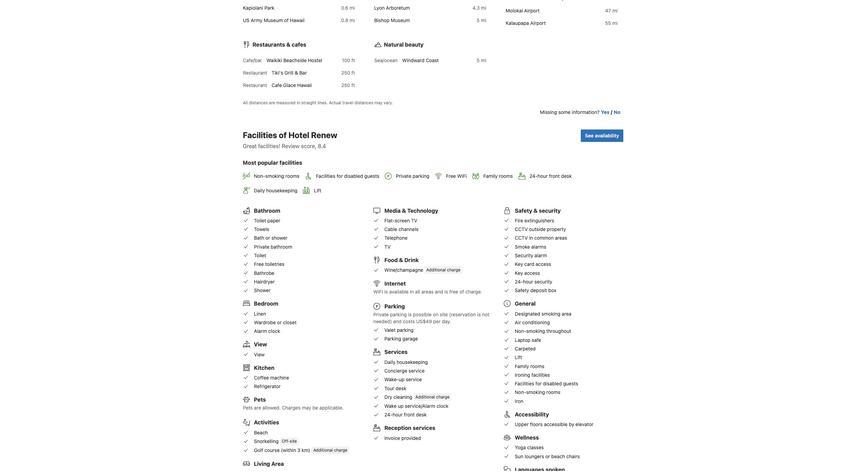Task type: describe. For each thing, give the bounding box(es) containing it.
0 vertical spatial desk
[[561, 173, 572, 179]]

off-
[[282, 439, 290, 444]]

charge inside wine/champagne additional charge
[[447, 268, 460, 273]]

1 vertical spatial family rooms
[[515, 364, 544, 369]]

1 vertical spatial desk
[[396, 386, 406, 392]]

possible
[[413, 312, 432, 318]]

information?
[[572, 109, 600, 115]]

hotel
[[288, 130, 309, 140]]

0 horizontal spatial lift
[[314, 188, 321, 193]]

0 horizontal spatial areas
[[421, 289, 434, 295]]

2 horizontal spatial 24-
[[529, 173, 538, 179]]

250 for tiki's grill & bar
[[341, 70, 350, 76]]

2 horizontal spatial facilities
[[515, 381, 534, 387]]

renew
[[311, 130, 337, 140]]

parking for parking
[[384, 303, 405, 310]]

restaurants & cafes
[[253, 41, 306, 48]]

see
[[585, 133, 594, 139]]

wifi is available in all areas and is free of charge.
[[373, 289, 482, 295]]

toilet for toilet
[[254, 253, 266, 259]]

screen
[[395, 218, 410, 224]]

1 vertical spatial access
[[524, 270, 540, 276]]

yes
[[601, 109, 609, 115]]

1 distances from the left
[[249, 100, 268, 105]]

machine
[[270, 375, 289, 381]]

of inside facilities of hotel renew great facilities! review score, 8.4
[[279, 130, 287, 140]]

0 vertical spatial service
[[409, 368, 425, 374]]

wake-
[[384, 377, 399, 383]]

beachside
[[283, 57, 307, 63]]

private for private bathroom
[[254, 244, 269, 250]]

0 vertical spatial are
[[269, 100, 275, 105]]

vary.
[[384, 100, 393, 105]]

1 vertical spatial housekeeping
[[397, 359, 428, 365]]

0.8
[[341, 17, 348, 23]]

5 mi for mi
[[477, 17, 486, 23]]

applicable.
[[319, 405, 344, 411]]

reception services
[[384, 425, 435, 432]]

parking for private parking
[[413, 173, 429, 179]]

bishop museum
[[374, 17, 410, 23]]

0 vertical spatial access
[[536, 261, 551, 267]]

lyon arboretum
[[374, 5, 410, 11]]

0 vertical spatial may
[[374, 100, 383, 105]]

1 horizontal spatial daily
[[384, 359, 395, 365]]

private parking is possible on site (reservation is not needed) and costs us$49 per day.
[[373, 312, 489, 325]]

0 vertical spatial for
[[337, 173, 343, 179]]

most
[[243, 160, 256, 166]]

ft for tiki's grill & bar
[[351, 70, 355, 76]]

0 horizontal spatial family rooms
[[483, 173, 513, 179]]

alarm
[[535, 253, 547, 259]]

yoga classes
[[515, 445, 544, 451]]

0 vertical spatial clock
[[268, 329, 280, 334]]

arboretum
[[386, 5, 410, 11]]

accessible
[[544, 422, 568, 428]]

flat-screen tv
[[384, 218, 417, 224]]

and inside private parking is possible on site (reservation is not needed) and costs us$49 per day.
[[393, 319, 401, 325]]

2 horizontal spatial hour
[[538, 173, 548, 179]]

250 ft for cafe glace hawaii
[[341, 82, 355, 88]]

1 vertical spatial are
[[254, 405, 261, 411]]

2 vertical spatial of
[[460, 289, 464, 295]]

4.3 mi
[[473, 5, 486, 11]]

is up costs
[[408, 312, 412, 318]]

upper floors accessible by elevator
[[515, 422, 593, 428]]

natural beauty
[[384, 41, 424, 48]]

additional inside wine/champagne additional charge
[[426, 268, 446, 273]]

card
[[524, 261, 534, 267]]

& for food & drink
[[399, 257, 403, 263]]

kitchen
[[254, 365, 274, 371]]

iron
[[515, 399, 523, 404]]

1 horizontal spatial tv
[[411, 218, 417, 224]]

elevator
[[576, 422, 593, 428]]

5 for mi
[[477, 17, 480, 23]]

security
[[515, 253, 533, 259]]

facilities!
[[258, 143, 280, 149]]

loungers
[[525, 454, 544, 460]]

safety deposit box
[[515, 288, 556, 294]]

coffee machine
[[254, 375, 289, 381]]

conditioning
[[522, 320, 550, 326]]

5 mi for beauty
[[477, 57, 486, 63]]

charge inside dry cleaning additional charge
[[436, 395, 450, 400]]

& for media & technology
[[402, 208, 406, 214]]

ft for waikiki beachside hostel
[[351, 57, 355, 63]]

snorkelling off-site
[[254, 439, 297, 445]]

up for wake
[[398, 403, 404, 409]]

0 vertical spatial daily
[[254, 188, 265, 193]]

0 vertical spatial non-smoking rooms
[[254, 173, 299, 179]]

cable channels
[[384, 226, 419, 232]]

1 vertical spatial daily housekeeping
[[384, 359, 428, 365]]

1 vertical spatial facilities
[[531, 372, 550, 378]]

0 horizontal spatial front
[[404, 412, 415, 418]]

key for key card access
[[515, 261, 523, 267]]

& left bar
[[295, 70, 298, 76]]

channels
[[399, 226, 419, 232]]

floors
[[530, 422, 543, 428]]

classes
[[527, 445, 544, 451]]

0 horizontal spatial facilities for disabled guests
[[316, 173, 379, 179]]

cafe
[[272, 82, 282, 88]]

alarms
[[531, 244, 546, 250]]

1 vertical spatial hour
[[523, 279, 533, 285]]

0 vertical spatial guests
[[364, 173, 379, 179]]

0 vertical spatial front
[[549, 173, 560, 179]]

wine/champagne
[[384, 267, 423, 273]]

flat-
[[384, 218, 395, 224]]

0 horizontal spatial 24-
[[384, 412, 392, 418]]

or for wardrobe
[[277, 320, 282, 326]]

parking for private parking is possible on site (reservation is not needed) and costs us$49 per day.
[[390, 312, 407, 318]]

2 vertical spatial or
[[545, 454, 550, 460]]

free for free toiletries
[[254, 261, 264, 267]]

1 horizontal spatial 24-
[[515, 279, 523, 285]]

bathroom
[[254, 208, 280, 214]]

kapiolani park
[[243, 5, 274, 11]]

1 vertical spatial hawaii
[[297, 82, 312, 88]]

missing some information? yes / no
[[540, 109, 620, 115]]

additional inside dry cleaning additional charge
[[415, 395, 435, 400]]

cctv in common areas
[[515, 235, 567, 241]]

1 horizontal spatial desk
[[416, 412, 427, 418]]

(reservation
[[449, 312, 476, 318]]

ironing facilities
[[515, 372, 550, 378]]

towels
[[254, 226, 269, 232]]

telephone
[[384, 235, 408, 241]]

2 vertical spatial non-
[[515, 390, 526, 396]]

pets for pets are allowed. charges may be applicable.
[[243, 405, 253, 411]]

2 distances from the left
[[354, 100, 373, 105]]

cctv for cctv in common areas
[[515, 235, 528, 241]]

1 vertical spatial may
[[302, 405, 311, 411]]

toilet for toilet paper
[[254, 218, 266, 224]]

0 vertical spatial of
[[284, 17, 289, 23]]

course
[[264, 448, 280, 454]]

0 vertical spatial hawaii
[[290, 17, 305, 23]]

2 vertical spatial in
[[410, 289, 414, 295]]

mi for kapiolani park
[[350, 5, 355, 11]]

2 museum from the left
[[391, 17, 410, 23]]

charge.
[[465, 289, 482, 295]]

0 horizontal spatial in
[[297, 100, 300, 105]]

site inside snorkelling off-site
[[290, 439, 297, 444]]

0 vertical spatial disabled
[[344, 173, 363, 179]]

0 horizontal spatial hour
[[392, 412, 403, 418]]

shower
[[271, 235, 287, 241]]

1 vertical spatial non-
[[515, 329, 526, 334]]

2 view from the top
[[254, 352, 265, 358]]

charge inside the golf course (within 3 km) additional charge
[[334, 448, 347, 453]]

natural
[[384, 41, 404, 48]]

1 museum from the left
[[264, 17, 283, 23]]

air
[[515, 320, 521, 326]]

1 horizontal spatial non-smoking rooms
[[515, 390, 560, 396]]

1 horizontal spatial clock
[[437, 403, 448, 409]]

cafe/bar
[[243, 57, 262, 63]]

1 vertical spatial for
[[535, 381, 542, 387]]

score,
[[301, 143, 316, 149]]

3
[[297, 448, 300, 454]]

internet
[[384, 281, 406, 287]]

private for private parking is possible on site (reservation is not needed) and costs us$49 per day.
[[373, 312, 389, 318]]

us
[[243, 17, 249, 23]]

free
[[449, 289, 458, 295]]

safe
[[532, 337, 541, 343]]

0 vertical spatial daily housekeeping
[[254, 188, 297, 193]]

0 vertical spatial 24-hour front desk
[[529, 173, 572, 179]]

general
[[515, 301, 536, 307]]

fire
[[515, 218, 523, 224]]

parking for parking garage
[[384, 336, 401, 342]]

cafe glace hawaii
[[272, 82, 312, 88]]

activities
[[254, 420, 279, 426]]

kalaupapa
[[506, 20, 529, 26]]

free toiletries
[[254, 261, 284, 267]]

1 horizontal spatial facilities for disabled guests
[[515, 381, 578, 387]]

no
[[614, 109, 620, 115]]

living
[[254, 461, 270, 467]]

outside
[[529, 226, 546, 232]]

charges
[[282, 405, 301, 411]]



Task type: locate. For each thing, give the bounding box(es) containing it.
private inside private parking is possible on site (reservation is not needed) and costs us$49 per day.
[[373, 312, 389, 318]]

wake up service/alarm clock
[[384, 403, 448, 409]]

fire extinguishers
[[515, 218, 554, 224]]

security up deposit
[[534, 279, 552, 285]]

airport for kalaupapa airport
[[530, 20, 546, 26]]

restaurant for tiki's grill & bar
[[243, 70, 267, 76]]

areas right all
[[421, 289, 434, 295]]

and
[[435, 289, 443, 295], [393, 319, 401, 325]]

1 toilet from the top
[[254, 218, 266, 224]]

no button
[[614, 109, 620, 116]]

facilities
[[243, 130, 277, 140], [316, 173, 335, 179], [515, 381, 534, 387]]

0 horizontal spatial daily housekeeping
[[254, 188, 297, 193]]

area
[[562, 311, 571, 317]]

accessibility
[[515, 412, 549, 418]]

wardrobe
[[254, 320, 276, 326]]

smoking left 'area'
[[542, 311, 560, 317]]

1 key from the top
[[515, 261, 523, 267]]

1 vertical spatial non-smoking rooms
[[515, 390, 560, 396]]

/
[[611, 109, 612, 115]]

pets for pets
[[254, 397, 266, 403]]

pets up allowed.
[[254, 397, 266, 403]]

family up ironing
[[515, 364, 529, 369]]

250
[[341, 70, 350, 76], [341, 82, 350, 88]]

0 horizontal spatial distances
[[249, 100, 268, 105]]

& for safety & security
[[534, 208, 538, 214]]

bar
[[299, 70, 307, 76]]

0 vertical spatial family rooms
[[483, 173, 513, 179]]

ft up travel on the top left
[[351, 82, 355, 88]]

0 vertical spatial non-
[[254, 173, 265, 179]]

0 horizontal spatial housekeeping
[[266, 188, 297, 193]]

2 250 from the top
[[341, 82, 350, 88]]

private bathroom
[[254, 244, 292, 250]]

daily housekeeping up concierge service
[[384, 359, 428, 365]]

hostel
[[308, 57, 322, 63]]

air conditioning
[[515, 320, 550, 326]]

areas
[[555, 235, 567, 241], [421, 289, 434, 295]]

1 vertical spatial wifi
[[373, 289, 383, 295]]

coast
[[426, 57, 439, 63]]

2 toilet from the top
[[254, 253, 266, 259]]

technology
[[407, 208, 438, 214]]

security up extinguishers
[[539, 208, 561, 214]]

day.
[[442, 319, 451, 325]]

chairs
[[566, 454, 580, 460]]

waikiki beachside hostel
[[266, 57, 322, 63]]

site up day.
[[440, 312, 448, 318]]

site up (within
[[290, 439, 297, 444]]

of
[[284, 17, 289, 23], [279, 130, 287, 140], [460, 289, 464, 295]]

housekeeping
[[266, 188, 297, 193], [397, 359, 428, 365]]

250 ft for tiki's grill & bar
[[341, 70, 355, 76]]

& right food
[[399, 257, 403, 263]]

non-smoking rooms down ironing facilities at the bottom right of page
[[515, 390, 560, 396]]

1 vertical spatial of
[[279, 130, 287, 140]]

laptop safe
[[515, 337, 541, 343]]

2 vertical spatial private
[[373, 312, 389, 318]]

1 vertical spatial family
[[515, 364, 529, 369]]

distances right travel on the top left
[[354, 100, 373, 105]]

1 vertical spatial front
[[404, 412, 415, 418]]

on
[[433, 312, 438, 318]]

free
[[446, 173, 456, 179], [254, 261, 264, 267]]

may left be
[[302, 405, 311, 411]]

allowed.
[[262, 405, 281, 411]]

toilet up "towels"
[[254, 218, 266, 224]]

0 horizontal spatial disabled
[[344, 173, 363, 179]]

1 horizontal spatial hour
[[523, 279, 533, 285]]

clock down wardrobe or closet at the bottom of page
[[268, 329, 280, 334]]

facilities down 8.4 on the left top of page
[[316, 173, 335, 179]]

restaurants
[[253, 41, 285, 48]]

smoking down most popular facilities
[[265, 173, 284, 179]]

1 horizontal spatial site
[[440, 312, 448, 318]]

in left all
[[410, 289, 414, 295]]

non- up laptop
[[515, 329, 526, 334]]

1 horizontal spatial are
[[269, 100, 275, 105]]

0 vertical spatial in
[[297, 100, 300, 105]]

1 vertical spatial site
[[290, 439, 297, 444]]

1 horizontal spatial wifi
[[457, 173, 467, 179]]

1 vertical spatial cctv
[[515, 235, 528, 241]]

0 horizontal spatial and
[[393, 319, 401, 325]]

per
[[433, 319, 441, 325]]

1 vertical spatial 250
[[341, 82, 350, 88]]

up down 'cleaning'
[[398, 403, 404, 409]]

& up screen
[[402, 208, 406, 214]]

ft down "100 ft"
[[351, 70, 355, 76]]

0 vertical spatial 24-
[[529, 173, 538, 179]]

safety up fire
[[515, 208, 532, 214]]

cctv for cctv outside property
[[515, 226, 528, 232]]

molokai airport
[[506, 8, 540, 13]]

parking down available at the bottom left
[[384, 303, 405, 310]]

0 vertical spatial wifi
[[457, 173, 467, 179]]

parking down valet
[[384, 336, 401, 342]]

is left free
[[444, 289, 448, 295]]

of up restaurants & cafes
[[284, 17, 289, 23]]

hawaii
[[290, 17, 305, 23], [297, 82, 312, 88]]

security for safety & security
[[539, 208, 561, 214]]

5 for beauty
[[477, 57, 480, 63]]

museum down the arboretum
[[391, 17, 410, 23]]

2 ft from the top
[[351, 70, 355, 76]]

restaurant for cafe glace hawaii
[[243, 82, 267, 88]]

lyon
[[374, 5, 385, 11]]

key down the security
[[515, 261, 523, 267]]

additional up "wifi is available in all areas and is free of charge."
[[426, 268, 446, 273]]

hawaii down bar
[[297, 82, 312, 88]]

mi for lyon arboretum
[[481, 5, 486, 11]]

0 vertical spatial safety
[[515, 208, 532, 214]]

0 horizontal spatial facilities
[[280, 160, 302, 166]]

costs
[[403, 319, 415, 325]]

daily housekeeping up bathroom
[[254, 188, 297, 193]]

smoking down conditioning
[[526, 329, 545, 334]]

availability
[[595, 133, 619, 139]]

measured
[[276, 100, 296, 105]]

24-hour security
[[515, 279, 552, 285]]

additional right the km) at the left of the page
[[313, 448, 333, 453]]

service down concierge service
[[406, 377, 422, 383]]

2 horizontal spatial desk
[[561, 173, 572, 179]]

1 vertical spatial daily
[[384, 359, 395, 365]]

1 horizontal spatial guests
[[563, 381, 578, 387]]

free for free wifi
[[446, 173, 456, 179]]

1 horizontal spatial distances
[[354, 100, 373, 105]]

1 vertical spatial guests
[[563, 381, 578, 387]]

facilities up facilities!
[[243, 130, 277, 140]]

2 vertical spatial ft
[[351, 82, 355, 88]]

daily up concierge
[[384, 359, 395, 365]]

1 horizontal spatial facilities
[[531, 372, 550, 378]]

garage
[[402, 336, 418, 342]]

additional up service/alarm
[[415, 395, 435, 400]]

mi for us army museum of hawaii
[[350, 17, 355, 23]]

service up wake-up service
[[409, 368, 425, 374]]

airport up kalaupapa airport
[[524, 8, 540, 13]]

ft for cafe glace hawaii
[[351, 82, 355, 88]]

2 5 mi from the top
[[477, 57, 486, 63]]

common
[[534, 235, 554, 241]]

safety up general
[[515, 288, 529, 294]]

3 ft from the top
[[351, 82, 355, 88]]

view
[[254, 342, 267, 348], [254, 352, 265, 358]]

2 250 ft from the top
[[341, 82, 355, 88]]

charge
[[447, 268, 460, 273], [436, 395, 450, 400], [334, 448, 347, 453]]

0 vertical spatial view
[[254, 342, 267, 348]]

safety for safety deposit box
[[515, 288, 529, 294]]

or right bath
[[265, 235, 270, 241]]

view down alarm
[[254, 342, 267, 348]]

0 vertical spatial lift
[[314, 188, 321, 193]]

carpeted
[[515, 346, 536, 352]]

1 vertical spatial up
[[398, 403, 404, 409]]

0 vertical spatial family
[[483, 173, 498, 179]]

5 mi
[[477, 17, 486, 23], [477, 57, 486, 63]]

and left free
[[435, 289, 443, 295]]

closet
[[283, 320, 297, 326]]

mi for kalaupapa airport
[[612, 20, 618, 26]]

facilities right ironing
[[531, 372, 550, 378]]

property
[[547, 226, 566, 232]]

100
[[342, 57, 350, 63]]

restaurant down "cafe/bar"
[[243, 70, 267, 76]]

1 horizontal spatial pets
[[254, 397, 266, 403]]

0 vertical spatial 5
[[477, 17, 480, 23]]

bath or shower
[[254, 235, 287, 241]]

parking for valet parking
[[397, 327, 414, 333]]

park
[[264, 5, 274, 11]]

family right free wifi at the top right of the page
[[483, 173, 498, 179]]

up down concierge service
[[399, 377, 404, 383]]

0 horizontal spatial tv
[[384, 244, 391, 250]]

1 horizontal spatial lift
[[515, 355, 522, 361]]

non- down 'popular'
[[254, 173, 265, 179]]

facilities down ironing
[[515, 381, 534, 387]]

1 horizontal spatial 24-hour front desk
[[529, 173, 572, 179]]

is
[[384, 289, 388, 295], [444, 289, 448, 295], [408, 312, 412, 318], [477, 312, 481, 318]]

1 vertical spatial private
[[254, 244, 269, 250]]

0 horizontal spatial 24-hour front desk
[[384, 412, 427, 418]]

1 horizontal spatial may
[[374, 100, 383, 105]]

may left vary.
[[374, 100, 383, 105]]

1 view from the top
[[254, 342, 267, 348]]

sun loungers or beach chairs
[[515, 454, 580, 460]]

2 vertical spatial charge
[[334, 448, 347, 453]]

housekeeping up bathroom
[[266, 188, 297, 193]]

safety for safety & security
[[515, 208, 532, 214]]

view up 'kitchen'
[[254, 352, 265, 358]]

in up the smoke alarms
[[529, 235, 533, 241]]

2 5 from the top
[[477, 57, 480, 63]]

in left "straight"
[[297, 100, 300, 105]]

250 for cafe glace hawaii
[[341, 82, 350, 88]]

2 restaurant from the top
[[243, 82, 267, 88]]

55 mi
[[605, 20, 618, 26]]

toilet up free toiletries
[[254, 253, 266, 259]]

1 vertical spatial safety
[[515, 288, 529, 294]]

parking up costs
[[390, 312, 407, 318]]

0 vertical spatial and
[[435, 289, 443, 295]]

1 parking from the top
[[384, 303, 405, 310]]

non-
[[254, 173, 265, 179], [515, 329, 526, 334], [515, 390, 526, 396]]

daily
[[254, 188, 265, 193], [384, 359, 395, 365]]

0 horizontal spatial site
[[290, 439, 297, 444]]

hour
[[538, 173, 548, 179], [523, 279, 533, 285], [392, 412, 403, 418]]

site inside private parking is possible on site (reservation is not needed) and costs us$49 per day.
[[440, 312, 448, 318]]

1 vertical spatial additional
[[415, 395, 435, 400]]

& for restaurants & cafes
[[286, 41, 290, 48]]

1 vertical spatial disabled
[[543, 381, 562, 387]]

sun
[[515, 454, 523, 460]]

museum
[[264, 17, 283, 23], [391, 17, 410, 23]]

golf course (within 3 km) additional charge
[[254, 448, 347, 454]]

are left measured
[[269, 100, 275, 105]]

shower
[[254, 288, 271, 294]]

250 up travel on the top left
[[341, 82, 350, 88]]

km)
[[302, 448, 310, 454]]

access down key card access
[[524, 270, 540, 276]]

1 horizontal spatial areas
[[555, 235, 567, 241]]

bedroom
[[254, 301, 278, 307]]

up for wake-
[[399, 377, 404, 383]]

are left allowed.
[[254, 405, 261, 411]]

250 ft down "100 ft"
[[341, 70, 355, 76]]

1 5 mi from the top
[[477, 17, 486, 23]]

living area
[[254, 461, 284, 467]]

mi for bishop museum
[[481, 17, 486, 23]]

or left closet
[[277, 320, 282, 326]]

0 vertical spatial site
[[440, 312, 448, 318]]

airport down molokai airport
[[530, 20, 546, 26]]

facilities of hotel renew great facilities! review score, 8.4
[[243, 130, 337, 149]]

glace
[[283, 82, 296, 88]]

yoga
[[515, 445, 526, 451]]

0 vertical spatial charge
[[447, 268, 460, 273]]

0 horizontal spatial museum
[[264, 17, 283, 23]]

1 vertical spatial ft
[[351, 70, 355, 76]]

facilities inside facilities of hotel renew great facilities! review score, 8.4
[[243, 130, 277, 140]]

250 down 100
[[341, 70, 350, 76]]

straight
[[301, 100, 316, 105]]

1 5 from the top
[[477, 17, 480, 23]]

1 restaurant from the top
[[243, 70, 267, 76]]

2 cctv from the top
[[515, 235, 528, 241]]

is down internet
[[384, 289, 388, 295]]

parking down costs
[[397, 327, 414, 333]]

access down alarm at the bottom right
[[536, 261, 551, 267]]

pets left allowed.
[[243, 405, 253, 411]]

key down key card access
[[515, 270, 523, 276]]

smoke alarms
[[515, 244, 546, 250]]

1 vertical spatial 5
[[477, 57, 480, 63]]

parking
[[413, 173, 429, 179], [390, 312, 407, 318], [397, 327, 414, 333]]

of right free
[[460, 289, 464, 295]]

cctv down fire
[[515, 226, 528, 232]]

non-smoking rooms down most popular facilities
[[254, 173, 299, 179]]

0 vertical spatial tv
[[411, 218, 417, 224]]

2 parking from the top
[[384, 336, 401, 342]]

valet parking
[[384, 327, 414, 333]]

0 vertical spatial pets
[[254, 397, 266, 403]]

0 horizontal spatial free
[[254, 261, 264, 267]]

0 horizontal spatial wifi
[[373, 289, 383, 295]]

1 cctv from the top
[[515, 226, 528, 232]]

private parking
[[396, 173, 429, 179]]

0 horizontal spatial desk
[[396, 386, 406, 392]]

housekeeping up concierge service
[[397, 359, 428, 365]]

0 horizontal spatial facilities
[[243, 130, 277, 140]]

museum down park
[[264, 17, 283, 23]]

actual
[[329, 100, 341, 105]]

front
[[549, 173, 560, 179], [404, 412, 415, 418]]

1 vertical spatial toilet
[[254, 253, 266, 259]]

1 horizontal spatial for
[[535, 381, 542, 387]]

airport for molokai airport
[[524, 8, 540, 13]]

private for private parking
[[396, 173, 411, 179]]

0 vertical spatial facilities for disabled guests
[[316, 173, 379, 179]]

0 horizontal spatial are
[[254, 405, 261, 411]]

wake
[[384, 403, 397, 409]]

1 250 from the top
[[341, 70, 350, 76]]

areas down property
[[555, 235, 567, 241]]

1 horizontal spatial and
[[435, 289, 443, 295]]

mi for molokai airport
[[612, 8, 618, 13]]

ft right 100
[[351, 57, 355, 63]]

smoke
[[515, 244, 530, 250]]

facilities down review
[[280, 160, 302, 166]]

parking up technology at the top of page
[[413, 173, 429, 179]]

golf
[[254, 448, 263, 454]]

0 vertical spatial additional
[[426, 268, 446, 273]]

250 ft up travel on the top left
[[341, 82, 355, 88]]

0.6
[[341, 5, 348, 11]]

0 vertical spatial parking
[[384, 303, 405, 310]]

0 vertical spatial areas
[[555, 235, 567, 241]]

& up fire extinguishers
[[534, 208, 538, 214]]

0 vertical spatial key
[[515, 261, 523, 267]]

key access
[[515, 270, 540, 276]]

& left cafes
[[286, 41, 290, 48]]

2 vertical spatial parking
[[397, 327, 414, 333]]

1 ft from the top
[[351, 57, 355, 63]]

daily up bathroom
[[254, 188, 265, 193]]

security for 24-hour security
[[534, 279, 552, 285]]

distances right all
[[249, 100, 268, 105]]

parking inside private parking is possible on site (reservation is not needed) and costs us$49 per day.
[[390, 312, 407, 318]]

0 vertical spatial security
[[539, 208, 561, 214]]

restaurant up all
[[243, 82, 267, 88]]

1 horizontal spatial private
[[373, 312, 389, 318]]

is left not
[[477, 312, 481, 318]]

key for key access
[[515, 270, 523, 276]]

review
[[282, 143, 300, 149]]

1 horizontal spatial facilities
[[316, 173, 335, 179]]

tv down telephone
[[384, 244, 391, 250]]

1 250 ft from the top
[[341, 70, 355, 76]]

refrigerator
[[254, 384, 281, 390]]

tv down media & technology
[[411, 218, 417, 224]]

1 horizontal spatial family
[[515, 364, 529, 369]]

1 horizontal spatial or
[[277, 320, 282, 326]]

smoking down ironing facilities at the bottom right of page
[[526, 390, 545, 396]]

1 vertical spatial free
[[254, 261, 264, 267]]

1 safety from the top
[[515, 208, 532, 214]]

2 horizontal spatial in
[[529, 235, 533, 241]]

bishop
[[374, 17, 390, 23]]

safety & security
[[515, 208, 561, 214]]

1 vertical spatial service
[[406, 377, 422, 383]]

great
[[243, 143, 257, 149]]

food
[[384, 257, 398, 263]]

key card access
[[515, 261, 551, 267]]

non- up iron
[[515, 390, 526, 396]]

of up review
[[279, 130, 287, 140]]

1 vertical spatial in
[[529, 235, 533, 241]]

0 horizontal spatial family
[[483, 173, 498, 179]]

clock right service/alarm
[[437, 403, 448, 409]]

0 vertical spatial or
[[265, 235, 270, 241]]

and up valet parking
[[393, 319, 401, 325]]

service/alarm
[[405, 403, 435, 409]]

free wifi
[[446, 173, 467, 179]]

2 safety from the top
[[515, 288, 529, 294]]

2 vertical spatial desk
[[416, 412, 427, 418]]

hawaii up cafes
[[290, 17, 305, 23]]

travel
[[342, 100, 353, 105]]

or left beach
[[545, 454, 550, 460]]

additional inside the golf course (within 3 km) additional charge
[[313, 448, 333, 453]]

most popular facilities
[[243, 160, 302, 166]]

cctv up smoke
[[515, 235, 528, 241]]

1 vertical spatial 24-
[[515, 279, 523, 285]]

2 key from the top
[[515, 270, 523, 276]]

2 vertical spatial additional
[[313, 448, 333, 453]]

or for bath
[[265, 235, 270, 241]]



Task type: vqa. For each thing, say whether or not it's contained in the screenshot.
Hyatt Place New York City/Times Square New York (New York), United States of America
no



